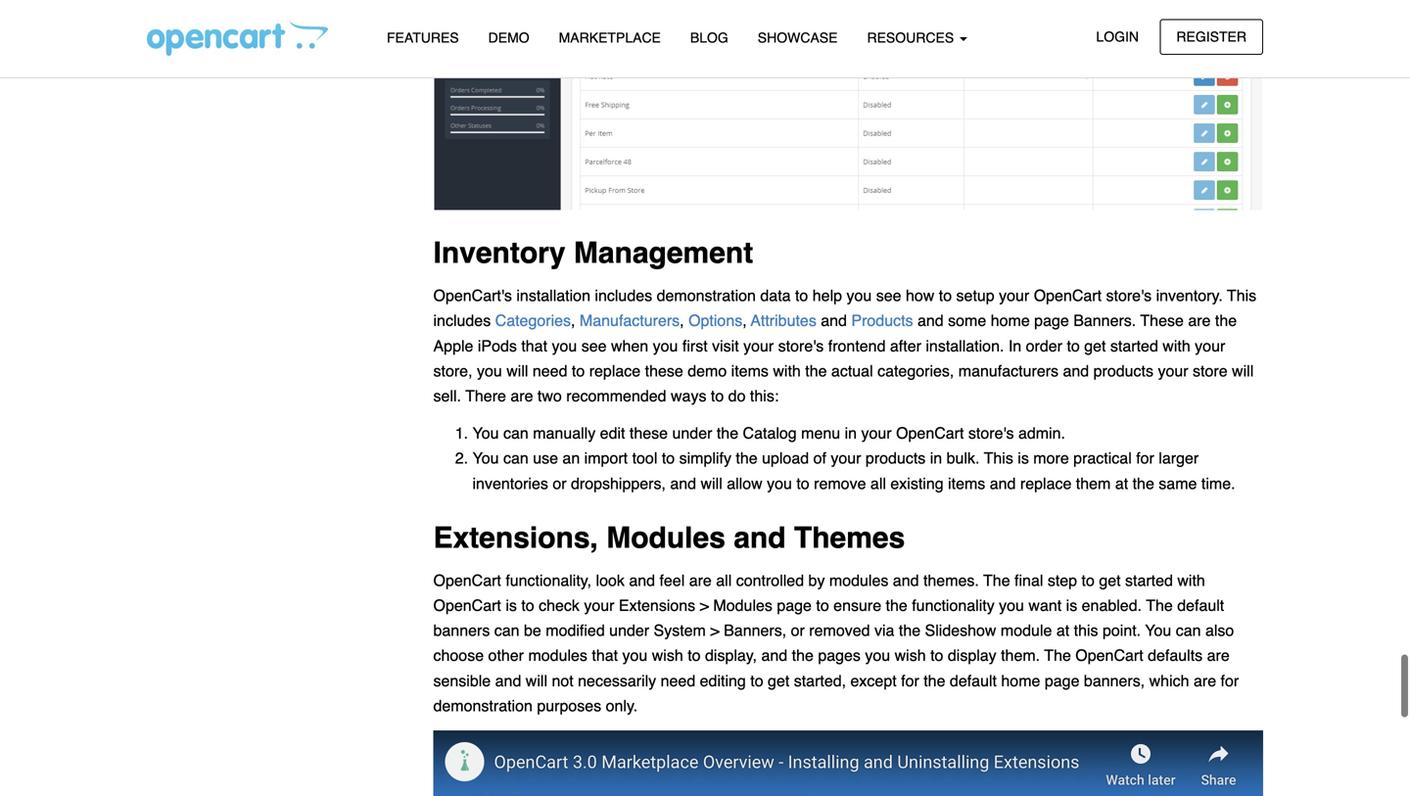 Task type: vqa. For each thing, say whether or not it's contained in the screenshot.
leftmost store's
yes



Task type: describe. For each thing, give the bounding box(es) containing it.
and down banners.
[[1063, 362, 1089, 380]]

module
[[1001, 622, 1052, 640]]

and down banners,
[[762, 647, 788, 665]]

you inside you can manually edit these under the catalog menu in your opencart store's admin. you can use an import tool to simplify the upload of your products in bulk. this is more practical for larger inventories or dropshippers, and will allow you to remove all existing items and replace them at the same time.
[[767, 474, 792, 492]]

the right via
[[899, 622, 921, 640]]

features
[[387, 30, 459, 46]]

except
[[851, 672, 897, 690]]

frontend
[[828, 337, 886, 355]]

slideshow
[[925, 622, 997, 640]]

functionality,
[[506, 571, 592, 590]]

the down 'inventory.'
[[1215, 312, 1237, 330]]

admin.
[[1019, 424, 1066, 442]]

items inside you can manually edit these under the catalog menu in your opencart store's admin. you can use an import tool to simplify the upload of your products in bulk. this is more practical for larger inventories or dropshippers, and will allow you to remove all existing items and replace them at the same time.
[[948, 474, 986, 492]]

this inside you can manually edit these under the catalog menu in your opencart store's admin. you can use an import tool to simplify the upload of your products in bulk. this is more practical for larger inventories or dropshippers, and will allow you to remove all existing items and replace them at the same time.
[[984, 449, 1014, 467]]

some
[[948, 312, 987, 330]]

your left store
[[1158, 362, 1189, 380]]

0 horizontal spatial >
[[700, 596, 709, 615]]

display,
[[705, 647, 757, 665]]

2 horizontal spatial is
[[1066, 596, 1078, 615]]

an
[[563, 449, 580, 467]]

1 vertical spatial default
[[950, 672, 997, 690]]

started,
[[794, 672, 846, 690]]

register link
[[1160, 19, 1263, 55]]

1 vertical spatial get
[[1099, 571, 1121, 590]]

you inside opencart functionality, look and feel are all controlled by modules and themes. the final step to get started with opencart is to check your extensions > modules page to ensure the functionality you want is enabled. the default banners can be modified under system > banners, or removed via the slideshow module at this point. you can also choose other modules that you wish to display, and the pages you wish to display them. the opencart defaults are sensible and will not necessarily need editing to get started, except for the default home page banners, which are for demonstration purposes only.
[[1145, 622, 1172, 640]]

are down also
[[1207, 647, 1230, 665]]

categories
[[495, 312, 571, 330]]

modified
[[546, 622, 605, 640]]

this
[[1074, 622, 1098, 640]]

store's inside you can manually edit these under the catalog menu in your opencart store's admin. you can use an import tool to simplify the upload of your products in bulk. this is more practical for larger inventories or dropshippers, and will allow you to remove all existing items and replace them at the same time.
[[969, 424, 1014, 442]]

you up necessarily
[[622, 647, 648, 665]]

extensions
[[619, 596, 696, 615]]

removed
[[809, 622, 870, 640]]

register
[[1177, 29, 1247, 45]]

under inside opencart functionality, look and feel are all controlled by modules and themes. the final step to get started with opencart is to check your extensions > modules page to ensure the functionality you want is enabled. the default banners can be modified under system > banners, or removed via the slideshow module at this point. you can also choose other modules that you wish to display, and the pages you wish to display them. the opencart defaults are sensible and will not necessarily need editing to get started, except for the default home page banners, which are for demonstration purposes only.
[[609, 622, 649, 640]]

store's inside and some home page banners. these are the apple ipods that you see when you first visit your store's frontend after installation. in order to get started with your store, you will need to replace these demo items with the actual categories, manufacturers and products your store will sell. there are two recommended ways to do this:
[[778, 337, 824, 355]]

0 horizontal spatial the
[[984, 571, 1010, 590]]

3 , from the left
[[743, 312, 747, 330]]

in
[[1009, 337, 1022, 355]]

products inside you can manually edit these under the catalog menu in your opencart store's admin. you can use an import tool to simplify the upload of your products in bulk. this is more practical for larger inventories or dropshippers, and will allow you to remove all existing items and replace them at the same time.
[[866, 449, 926, 467]]

to down by
[[816, 596, 829, 615]]

actual
[[831, 362, 873, 380]]

2 vertical spatial the
[[1044, 647, 1071, 665]]

enabled.
[[1082, 596, 1142, 615]]

extensions, modules and themes
[[433, 521, 905, 555]]

will inside opencart functionality, look and feel are all controlled by modules and themes. the final step to get started with opencart is to check your extensions > modules page to ensure the functionality you want is enabled. the default banners can be modified under system > banners, or removed via the slideshow module at this point. you can also choose other modules that you wish to display, and the pages you wish to display them. the opencart defaults are sensible and will not necessarily need editing to get started, except for the default home page banners, which are for demonstration purposes only.
[[526, 672, 548, 690]]

edit
[[600, 424, 625, 442]]

time.
[[1202, 474, 1236, 492]]

to right editing
[[750, 672, 764, 690]]

that inside and some home page banners. these are the apple ipods that you see when you first visit your store's frontend after installation. in order to get started with your store, you will need to replace these demo items with the actual categories, manufacturers and products your store will sell. there are two recommended ways to do this:
[[521, 337, 548, 355]]

login
[[1096, 29, 1139, 45]]

1 vertical spatial modules
[[528, 647, 588, 665]]

1 vertical spatial you
[[473, 449, 499, 467]]

and left "themes."
[[893, 571, 919, 590]]

banners,
[[1084, 672, 1145, 690]]

at inside you can manually edit these under the catalog menu in your opencart store's admin. you can use an import tool to simplify the upload of your products in bulk. this is more practical for larger inventories or dropshippers, and will allow you to remove all existing items and replace them at the same time.
[[1115, 474, 1128, 492]]

larger
[[1159, 449, 1199, 467]]

the up started,
[[792, 647, 814, 665]]

to down the upload
[[797, 474, 810, 492]]

banners.
[[1074, 312, 1136, 330]]

features link
[[372, 21, 474, 55]]

0 horizontal spatial is
[[506, 596, 517, 615]]

them
[[1076, 474, 1111, 492]]

page inside and some home page banners. these are the apple ipods that you see when you first visit your store's frontend after installation. in order to get started with your store, you will need to replace these demo items with the actual categories, manufacturers and products your store will sell. there are two recommended ways to do this:
[[1034, 312, 1069, 330]]

controlled
[[736, 571, 804, 590]]

attributes
[[751, 312, 817, 330]]

help
[[813, 287, 842, 305]]

store's inside opencart's installation includes demonstration data to help you see how to setup your opencart store's inventory. this includes
[[1106, 287, 1152, 305]]

you can manually edit these under the catalog menu in your opencart store's admin. you can use an import tool to simplify the upload of your products in bulk. this is more practical for larger inventories or dropshippers, and will allow you to remove all existing items and replace them at the same time.
[[473, 424, 1236, 492]]

inventories
[[473, 474, 548, 492]]

to right tool
[[662, 449, 675, 467]]

extensions,
[[433, 521, 598, 555]]

and down how on the right of the page
[[918, 312, 944, 330]]

replace inside and some home page banners. these are the apple ipods that you see when you first visit your store's frontend after installation. in order to get started with your store, you will need to replace these demo items with the actual categories, manufacturers and products your store will sell. there are two recommended ways to do this:
[[589, 362, 641, 380]]

0 vertical spatial you
[[473, 424, 499, 442]]

ipods
[[478, 337, 517, 355]]

extensions shipping page image
[[433, 0, 1263, 211]]

opencart functionality, look and feel are all controlled by modules and themes. the final step to get started with opencart is to check your extensions > modules page to ensure the functionality you want is enabled. the default banners can be modified under system > banners, or removed via the slideshow module at this point. you can also choose other modules that you wish to display, and the pages you wish to display them. the opencart defaults are sensible and will not necessarily need editing to get started, except for the default home page banners, which are for demonstration purposes only.
[[433, 571, 1239, 715]]

purposes
[[537, 697, 602, 715]]

you up there
[[477, 362, 502, 380]]

your inside opencart's installation includes demonstration data to help you see how to setup your opencart store's inventory. this includes
[[999, 287, 1030, 305]]

showcase link
[[743, 21, 853, 55]]

are right which
[[1194, 672, 1217, 690]]

only.
[[606, 697, 638, 715]]

and right existing
[[990, 474, 1016, 492]]

the left 'same'
[[1133, 474, 1155, 492]]

you left first on the top of the page
[[653, 337, 678, 355]]

first
[[683, 337, 708, 355]]

the left actual
[[805, 362, 827, 380]]

can down there
[[503, 424, 529, 442]]

which
[[1149, 672, 1190, 690]]

started inside opencart functionality, look and feel are all controlled by modules and themes. the final step to get started with opencart is to check your extensions > modules page to ensure the functionality you want is enabled. the default banners can be modified under system > banners, or removed via the slideshow module at this point. you can also choose other modules that you wish to display, and the pages you wish to display them. the opencart defaults are sensible and will not necessarily need editing to get started, except for the default home page banners, which are for demonstration purposes only.
[[1125, 571, 1173, 590]]

2 vertical spatial get
[[768, 672, 790, 690]]

you up except
[[865, 647, 890, 665]]

need inside opencart functionality, look and feel are all controlled by modules and themes. the final step to get started with opencart is to check your extensions > modules page to ensure the functionality you want is enabled. the default banners can be modified under system > banners, or removed via the slideshow module at this point. you can also choose other modules that you wish to display, and the pages you wish to display them. the opencart defaults are sensible and will not necessarily need editing to get started, except for the default home page banners, which are for demonstration purposes only.
[[661, 672, 696, 690]]

order
[[1026, 337, 1063, 355]]

2 vertical spatial page
[[1045, 672, 1080, 690]]

management
[[574, 236, 753, 270]]

options
[[689, 312, 743, 330]]

by
[[809, 571, 825, 590]]

marketplace
[[559, 30, 661, 46]]

opencart inside opencart's installation includes demonstration data to help you see how to setup your opencart store's inventory. this includes
[[1034, 287, 1102, 305]]

other
[[488, 647, 524, 665]]

sensible
[[433, 672, 491, 690]]

will right store
[[1232, 362, 1254, 380]]

you up module
[[999, 596, 1024, 615]]

or inside opencart functionality, look and feel are all controlled by modules and themes. the final step to get started with opencart is to check your extensions > modules page to ensure the functionality you want is enabled. the default banners can be modified under system > banners, or removed via the slideshow module at this point. you can also choose other modules that you wish to display, and the pages you wish to display them. the opencart defaults are sensible and will not necessarily need editing to get started, except for the default home page banners, which are for demonstration purposes only.
[[791, 622, 805, 640]]

that inside opencart functionality, look and feel are all controlled by modules and themes. the final step to get started with opencart is to check your extensions > modules page to ensure the functionality you want is enabled. the default banners can be modified under system > banners, or removed via the slideshow module at this point. you can also choose other modules that you wish to display, and the pages you wish to display them. the opencart defaults are sensible and will not necessarily need editing to get started, except for the default home page banners, which are for demonstration purposes only.
[[592, 647, 618, 665]]

you down categories link
[[552, 337, 577, 355]]

to right step
[[1082, 571, 1095, 590]]

of
[[813, 449, 827, 467]]

2 horizontal spatial for
[[1221, 672, 1239, 690]]

0 vertical spatial in
[[845, 424, 857, 442]]

and up extensions
[[629, 571, 655, 590]]

categories,
[[878, 362, 954, 380]]

your up remove
[[831, 449, 861, 467]]

demonstration inside opencart's installation includes demonstration data to help you see how to setup your opencart store's inventory. this includes
[[657, 287, 756, 305]]

menu
[[801, 424, 841, 442]]

1 vertical spatial the
[[1146, 596, 1173, 615]]

opencart - open source shopping cart solution image
[[147, 21, 328, 56]]

are down 'inventory.'
[[1188, 312, 1211, 330]]

blog link
[[676, 21, 743, 55]]

modules inside opencart functionality, look and feel are all controlled by modules and themes. the final step to get started with opencart is to check your extensions > modules page to ensure the functionality you want is enabled. the default banners can be modified under system > banners, or removed via the slideshow module at this point. you can also choose other modules that you wish to display, and the pages you wish to display them. the opencart defaults are sensible and will not necessarily need editing to get started, except for the default home page banners, which are for demonstration purposes only.
[[713, 596, 773, 615]]

choose
[[433, 647, 484, 665]]

1 horizontal spatial includes
[[595, 287, 652, 305]]

remove
[[814, 474, 866, 492]]

sell.
[[433, 387, 461, 405]]

editing
[[700, 672, 746, 690]]

under inside you can manually edit these under the catalog menu in your opencart store's admin. you can use an import tool to simplify the upload of your products in bulk. this is more practical for larger inventories or dropshippers, and will allow you to remove all existing items and replace them at the same time.
[[672, 424, 712, 442]]

visit
[[712, 337, 739, 355]]

to up be
[[521, 596, 534, 615]]

0 vertical spatial modules
[[829, 571, 889, 590]]

to down system
[[688, 647, 701, 665]]

your inside opencart functionality, look and feel are all controlled by modules and themes. the final step to get started with opencart is to check your extensions > modules page to ensure the functionality you want is enabled. the default banners can be modified under system > banners, or removed via the slideshow module at this point. you can also choose other modules that you wish to display, and the pages you wish to display them. the opencart defaults are sensible and will not necessarily need editing to get started, except for the default home page banners, which are for demonstration purposes only.
[[584, 596, 615, 615]]



Task type: locate. For each thing, give the bounding box(es) containing it.
1 horizontal spatial under
[[672, 424, 712, 442]]

home down them. at the bottom of the page
[[1001, 672, 1041, 690]]

data
[[760, 287, 791, 305]]

1 horizontal spatial wish
[[895, 647, 926, 665]]

0 vertical spatial >
[[700, 596, 709, 615]]

0 horizontal spatial ,
[[571, 312, 575, 330]]

1 vertical spatial modules
[[713, 596, 773, 615]]

these up ways
[[645, 362, 683, 380]]

the down slideshow
[[924, 672, 946, 690]]

0 vertical spatial page
[[1034, 312, 1069, 330]]

1 horizontal spatial products
[[1094, 362, 1154, 380]]

these
[[1141, 312, 1184, 330]]

1 horizontal spatial at
[[1115, 474, 1128, 492]]

via
[[875, 622, 895, 640]]

is inside you can manually edit these under the catalog menu in your opencart store's admin. you can use an import tool to simplify the upload of your products in bulk. this is more practical for larger inventories or dropshippers, and will allow you to remove all existing items and replace them at the same time.
[[1018, 449, 1029, 467]]

0 vertical spatial replace
[[589, 362, 641, 380]]

you
[[847, 287, 872, 305], [552, 337, 577, 355], [653, 337, 678, 355], [477, 362, 502, 380], [767, 474, 792, 492], [999, 596, 1024, 615], [622, 647, 648, 665], [865, 647, 890, 665]]

products
[[852, 312, 913, 330]]

you inside opencart's installation includes demonstration data to help you see how to setup your opencart store's inventory. this includes
[[847, 287, 872, 305]]

look
[[596, 571, 625, 590]]

all
[[871, 474, 886, 492], [716, 571, 732, 590]]

login link
[[1080, 19, 1156, 55]]

are right the feel
[[689, 571, 712, 590]]

0 horizontal spatial all
[[716, 571, 732, 590]]

, up first on the top of the page
[[680, 312, 684, 330]]

to down slideshow
[[931, 647, 944, 665]]

0 vertical spatial products
[[1094, 362, 1154, 380]]

categories , manufacturers , options , attributes and products
[[495, 312, 918, 330]]

modules up ensure
[[829, 571, 889, 590]]

setup
[[956, 287, 995, 305]]

these inside you can manually edit these under the catalog menu in your opencart store's admin. you can use an import tool to simplify the upload of your products in bulk. this is more practical for larger inventories or dropshippers, and will allow you to remove all existing items and replace them at the same time.
[[630, 424, 668, 442]]

1 vertical spatial products
[[866, 449, 926, 467]]

showcase
[[758, 30, 838, 46]]

modules up banners,
[[713, 596, 773, 615]]

or
[[553, 474, 567, 492], [791, 622, 805, 640]]

you right help
[[847, 287, 872, 305]]

allow
[[727, 474, 763, 492]]

the up "allow"
[[736, 449, 758, 467]]

2 wish from the left
[[895, 647, 926, 665]]

at inside opencart functionality, look and feel are all controlled by modules and themes. the final step to get started with opencart is to check your extensions > modules page to ensure the functionality you want is enabled. the default banners can be modified under system > banners, or removed via the slideshow module at this point. you can also choose other modules that you wish to display, and the pages you wish to display them. the opencart defaults are sensible and will not necessarily need editing to get started, except for the default home page banners, which are for demonstration purposes only.
[[1057, 622, 1070, 640]]

with up the defaults
[[1178, 571, 1205, 590]]

get left started,
[[768, 672, 790, 690]]

, left attributes link
[[743, 312, 747, 330]]

items up do
[[731, 362, 769, 380]]

2 horizontal spatial the
[[1146, 596, 1173, 615]]

0 vertical spatial that
[[521, 337, 548, 355]]

0 vertical spatial demonstration
[[657, 287, 756, 305]]

these up tool
[[630, 424, 668, 442]]

1 vertical spatial items
[[948, 474, 986, 492]]

for inside you can manually edit these under the catalog menu in your opencart store's admin. you can use an import tool to simplify the upload of your products in bulk. this is more practical for larger inventories or dropshippers, and will allow you to remove all existing items and replace them at the same time.
[[1136, 449, 1155, 467]]

or down an
[[553, 474, 567, 492]]

to left help
[[795, 287, 808, 305]]

0 horizontal spatial store's
[[778, 337, 824, 355]]

this:
[[750, 387, 779, 405]]

2 vertical spatial store's
[[969, 424, 1014, 442]]

practical
[[1074, 449, 1132, 467]]

can up other
[[494, 622, 520, 640]]

all inside opencart functionality, look and feel are all controlled by modules and themes. the final step to get started with opencart is to check your extensions > modules page to ensure the functionality you want is enabled. the default banners can be modified under system > banners, or removed via the slideshow module at this point. you can also choose other modules that you wish to display, and the pages you wish to display them. the opencart defaults are sensible and will not necessarily need editing to get started, except for the default home page banners, which are for demonstration purposes only.
[[716, 571, 732, 590]]

0 horizontal spatial or
[[553, 474, 567, 492]]

replace inside you can manually edit these under the catalog menu in your opencart store's admin. you can use an import tool to simplify the upload of your products in bulk. this is more practical for larger inventories or dropshippers, and will allow you to remove all existing items and replace them at the same time.
[[1020, 474, 1072, 492]]

0 horizontal spatial modules
[[528, 647, 588, 665]]

at right them
[[1115, 474, 1128, 492]]

2 vertical spatial you
[[1145, 622, 1172, 640]]

items inside and some home page banners. these are the apple ipods that you see when you first visit your store's frontend after installation. in order to get started with your store, you will need to replace these demo items with the actual categories, manufacturers and products your store will sell. there are two recommended ways to do this:
[[731, 362, 769, 380]]

system
[[654, 622, 706, 640]]

0 vertical spatial this
[[1227, 287, 1257, 305]]

1 vertical spatial page
[[777, 596, 812, 615]]

pages
[[818, 647, 861, 665]]

1 vertical spatial see
[[581, 337, 607, 355]]

the up via
[[886, 596, 908, 615]]

manufacturers
[[580, 312, 680, 330]]

includes up the apple at the left
[[433, 312, 491, 330]]

default down display
[[950, 672, 997, 690]]

can up the inventories
[[503, 449, 529, 467]]

installation.
[[926, 337, 1004, 355]]

that down categories
[[521, 337, 548, 355]]

0 horizontal spatial see
[[581, 337, 607, 355]]

0 horizontal spatial default
[[950, 672, 997, 690]]

1 horizontal spatial this
[[1227, 287, 1257, 305]]

after
[[890, 337, 922, 355]]

this inside opencart's installation includes demonstration data to help you see how to setup your opencart store's inventory. this includes
[[1227, 287, 1257, 305]]

page down by
[[777, 596, 812, 615]]

in left bulk.
[[930, 449, 942, 467]]

will inside you can manually edit these under the catalog menu in your opencart store's admin. you can use an import tool to simplify the upload of your products in bulk. this is more practical for larger inventories or dropshippers, and will allow you to remove all existing items and replace them at the same time.
[[701, 474, 723, 492]]

0 vertical spatial these
[[645, 362, 683, 380]]

store's
[[1106, 287, 1152, 305], [778, 337, 824, 355], [969, 424, 1014, 442]]

point.
[[1103, 622, 1141, 640]]

manually
[[533, 424, 596, 442]]

1 vertical spatial home
[[1001, 672, 1041, 690]]

demo link
[[474, 21, 544, 55]]

resources
[[867, 30, 958, 46]]

1 vertical spatial or
[[791, 622, 805, 640]]

items
[[731, 362, 769, 380], [948, 474, 986, 492]]

products inside and some home page banners. these are the apple ipods that you see when you first visit your store's frontend after installation. in order to get started with your store, you will need to replace these demo items with the actual categories, manufacturers and products your store will sell. there are two recommended ways to do this:
[[1094, 362, 1154, 380]]

1 horizontal spatial ,
[[680, 312, 684, 330]]

see up 'products' "link"
[[876, 287, 902, 305]]

0 horizontal spatial demonstration
[[433, 697, 533, 715]]

1 horizontal spatial store's
[[969, 424, 1014, 442]]

to up recommended
[[572, 362, 585, 380]]

modules up 'not'
[[528, 647, 588, 665]]

the
[[984, 571, 1010, 590], [1146, 596, 1173, 615], [1044, 647, 1071, 665]]

two
[[538, 387, 562, 405]]

how
[[906, 287, 935, 305]]

0 horizontal spatial wish
[[652, 647, 683, 665]]

for right except
[[901, 672, 919, 690]]

the
[[1215, 312, 1237, 330], [805, 362, 827, 380], [717, 424, 739, 442], [736, 449, 758, 467], [1133, 474, 1155, 492], [886, 596, 908, 615], [899, 622, 921, 640], [792, 647, 814, 665], [924, 672, 946, 690]]

at left the this on the right bottom of page
[[1057, 622, 1070, 640]]

that up necessarily
[[592, 647, 618, 665]]

1 vertical spatial started
[[1125, 571, 1173, 590]]

and up "controlled"
[[734, 521, 786, 555]]

get up enabled.
[[1099, 571, 1121, 590]]

will
[[507, 362, 528, 380], [1232, 362, 1254, 380], [701, 474, 723, 492], [526, 672, 548, 690]]

at
[[1115, 474, 1128, 492], [1057, 622, 1070, 640]]

0 horizontal spatial this
[[984, 449, 1014, 467]]

this right 'inventory.'
[[1227, 287, 1257, 305]]

0 horizontal spatial need
[[533, 362, 568, 380]]

demonstration
[[657, 287, 756, 305], [433, 697, 533, 715]]

page up order
[[1034, 312, 1069, 330]]

0 vertical spatial under
[[672, 424, 712, 442]]

catalog
[[743, 424, 797, 442]]

to right how on the right of the page
[[939, 287, 952, 305]]

defaults
[[1148, 647, 1203, 665]]

step
[[1048, 571, 1077, 590]]

1 vertical spatial that
[[592, 647, 618, 665]]

0 vertical spatial the
[[984, 571, 1010, 590]]

1 vertical spatial demonstration
[[433, 697, 533, 715]]

started up enabled.
[[1125, 571, 1173, 590]]

all right remove
[[871, 474, 886, 492]]

your up store
[[1195, 337, 1226, 355]]

1 vertical spatial under
[[609, 622, 649, 640]]

modules
[[606, 521, 726, 555], [713, 596, 773, 615]]

your right the visit
[[743, 337, 774, 355]]

1 vertical spatial store's
[[778, 337, 824, 355]]

attributes link
[[751, 312, 817, 330]]

the left final
[[984, 571, 1010, 590]]

under up simplify
[[672, 424, 712, 442]]

inventory
[[433, 236, 566, 270]]

1 wish from the left
[[652, 647, 683, 665]]

tool
[[632, 449, 658, 467]]

will down simplify
[[701, 474, 723, 492]]

you up the inventories
[[473, 449, 499, 467]]

0 vertical spatial includes
[[595, 287, 652, 305]]

1 vertical spatial need
[[661, 672, 696, 690]]

0 vertical spatial home
[[991, 312, 1030, 330]]

inventory management
[[433, 236, 753, 270]]

is down functionality,
[[506, 596, 517, 615]]

see
[[876, 287, 902, 305], [581, 337, 607, 355]]

is left more
[[1018, 449, 1029, 467]]

1 horizontal spatial is
[[1018, 449, 1029, 467]]

banners
[[433, 622, 490, 640]]

upload
[[762, 449, 809, 467]]

in right menu
[[845, 424, 857, 442]]

products up existing
[[866, 449, 926, 467]]

home
[[991, 312, 1030, 330], [1001, 672, 1041, 690]]

0 vertical spatial at
[[1115, 474, 1128, 492]]

1 horizontal spatial in
[[930, 449, 942, 467]]

with inside opencart functionality, look and feel are all controlled by modules and themes. the final step to get started with opencart is to check your extensions > modules page to ensure the functionality you want is enabled. the default banners can be modified under system > banners, or removed via the slideshow module at this point. you can also choose other modules that you wish to display, and the pages you wish to display them. the opencart defaults are sensible and will not necessarily need editing to get started, except for the default home page banners, which are for demonstration purposes only.
[[1178, 571, 1205, 590]]

2 vertical spatial with
[[1178, 571, 1205, 590]]

the right enabled.
[[1146, 596, 1173, 615]]

existing
[[891, 474, 944, 492]]

0 horizontal spatial under
[[609, 622, 649, 640]]

and some home page banners. these are the apple ipods that you see when you first visit your store's frontend after installation. in order to get started with your store, you will need to replace these demo items with the actual categories, manufacturers and products your store will sell. there are two recommended ways to do this:
[[433, 312, 1254, 405]]

0 horizontal spatial includes
[[433, 312, 491, 330]]

1 vertical spatial all
[[716, 571, 732, 590]]

your right menu
[[861, 424, 892, 442]]

can
[[503, 424, 529, 442], [503, 449, 529, 467], [494, 622, 520, 640], [1176, 622, 1201, 640]]

1 vertical spatial at
[[1057, 622, 1070, 640]]

started inside and some home page banners. these are the apple ipods that you see when you first visit your store's frontend after installation. in order to get started with your store, you will need to replace these demo items with the actual categories, manufacturers and products your store will sell. there are two recommended ways to do this:
[[1111, 337, 1159, 355]]

products
[[1094, 362, 1154, 380], [866, 449, 926, 467]]

need inside and some home page banners. these are the apple ipods that you see when you first visit your store's frontend after installation. in order to get started with your store, you will need to replace these demo items with the actual categories, manufacturers and products your store will sell. there are two recommended ways to do this:
[[533, 362, 568, 380]]

do
[[728, 387, 746, 405]]

home inside opencart functionality, look and feel are all controlled by modules and themes. the final step to get started with opencart is to check your extensions > modules page to ensure the functionality you want is enabled. the default banners can be modified under system > banners, or removed via the slideshow module at this point. you can also choose other modules that you wish to display, and the pages you wish to display them. the opencart defaults are sensible and will not necessarily need editing to get started, except for the default home page banners, which are for demonstration purposes only.
[[1001, 672, 1041, 690]]

0 horizontal spatial products
[[866, 449, 926, 467]]

1 horizontal spatial all
[[871, 474, 886, 492]]

need left editing
[[661, 672, 696, 690]]

store,
[[433, 362, 473, 380]]

1 horizontal spatial that
[[592, 647, 618, 665]]

0 horizontal spatial replace
[[589, 362, 641, 380]]

0 horizontal spatial items
[[731, 362, 769, 380]]

this right bulk.
[[984, 449, 1014, 467]]

options link
[[689, 312, 743, 330]]

check
[[539, 596, 580, 615]]

0 horizontal spatial in
[[845, 424, 857, 442]]

1 vertical spatial with
[[773, 362, 801, 380]]

0 vertical spatial with
[[1163, 337, 1191, 355]]

home inside and some home page banners. these are the apple ipods that you see when you first visit your store's frontend after installation. in order to get started with your store, you will need to replace these demo items with the actual categories, manufacturers and products your store will sell. there are two recommended ways to do this:
[[991, 312, 1030, 330]]

opencart inside you can manually edit these under the catalog menu in your opencart store's admin. you can use an import tool to simplify the upload of your products in bulk. this is more practical for larger inventories or dropshippers, and will allow you to remove all existing items and replace them at the same time.
[[896, 424, 964, 442]]

0 vertical spatial get
[[1084, 337, 1106, 355]]

0 horizontal spatial for
[[901, 672, 919, 690]]

your down look
[[584, 596, 615, 615]]

all inside you can manually edit these under the catalog menu in your opencart store's admin. you can use an import tool to simplify the upload of your products in bulk. this is more practical for larger inventories or dropshippers, and will allow you to remove all existing items and replace them at the same time.
[[871, 474, 886, 492]]

1 vertical spatial in
[[930, 449, 942, 467]]

and down other
[[495, 672, 521, 690]]

modules
[[829, 571, 889, 590], [528, 647, 588, 665]]

0 vertical spatial need
[[533, 362, 568, 380]]

final
[[1015, 571, 1043, 590]]

all left "controlled"
[[716, 571, 732, 590]]

0 vertical spatial all
[[871, 474, 886, 492]]

use
[[533, 449, 558, 467]]

simplify
[[679, 449, 732, 467]]

0 vertical spatial default
[[1177, 596, 1225, 615]]

default
[[1177, 596, 1225, 615], [950, 672, 997, 690]]

will down ipods
[[507, 362, 528, 380]]

is right want
[[1066, 596, 1078, 615]]

1 horizontal spatial see
[[876, 287, 902, 305]]

or left removed
[[791, 622, 805, 640]]

1 horizontal spatial need
[[661, 672, 696, 690]]

includes up manufacturers
[[595, 287, 652, 305]]

0 vertical spatial started
[[1111, 337, 1159, 355]]

to left do
[[711, 387, 724, 405]]

you
[[473, 424, 499, 442], [473, 449, 499, 467], [1145, 622, 1172, 640]]

the up simplify
[[717, 424, 739, 442]]

1 horizontal spatial the
[[1044, 647, 1071, 665]]

for down also
[[1221, 672, 1239, 690]]

be
[[524, 622, 541, 640]]

your right "setup"
[[999, 287, 1030, 305]]

also
[[1206, 622, 1234, 640]]

are left two
[[511, 387, 533, 405]]

or inside you can manually edit these under the catalog menu in your opencart store's admin. you can use an import tool to simplify the upload of your products in bulk. this is more practical for larger inventories or dropshippers, and will allow you to remove all existing items and replace them at the same time.
[[553, 474, 567, 492]]

0 vertical spatial items
[[731, 362, 769, 380]]

see inside and some home page banners. these are the apple ipods that you see when you first visit your store's frontend after installation. in order to get started with your store, you will need to replace these demo items with the actual categories, manufacturers and products your store will sell. there are two recommended ways to do this:
[[581, 337, 607, 355]]

1 , from the left
[[571, 312, 575, 330]]

need up two
[[533, 362, 568, 380]]

replace down more
[[1020, 474, 1072, 492]]

and down help
[[821, 312, 847, 330]]

recommended
[[566, 387, 667, 405]]

0 horizontal spatial that
[[521, 337, 548, 355]]

store's up banners.
[[1106, 287, 1152, 305]]

1 vertical spatial >
[[710, 622, 720, 640]]

the right them. at the bottom of the page
[[1044, 647, 1071, 665]]

with down 'these'
[[1163, 337, 1191, 355]]

to right order
[[1067, 337, 1080, 355]]

under
[[672, 424, 712, 442], [609, 622, 649, 640]]

1 horizontal spatial demonstration
[[657, 287, 756, 305]]

0 vertical spatial modules
[[606, 521, 726, 555]]

2 horizontal spatial ,
[[743, 312, 747, 330]]

resources link
[[853, 21, 982, 55]]

get inside and some home page banners. these are the apple ipods that you see when you first visit your store's frontend after installation. in order to get started with your store, you will need to replace these demo items with the actual categories, manufacturers and products your store will sell. there are two recommended ways to do this:
[[1084, 337, 1106, 355]]

replace up recommended
[[589, 362, 641, 380]]

themes.
[[924, 571, 979, 590]]

can up the defaults
[[1176, 622, 1201, 640]]

0 vertical spatial see
[[876, 287, 902, 305]]

more
[[1034, 449, 1069, 467]]

demonstration inside opencart functionality, look and feel are all controlled by modules and themes. the final step to get started with opencart is to check your extensions > modules page to ensure the functionality you want is enabled. the default banners can be modified under system > banners, or removed via the slideshow module at this point. you can also choose other modules that you wish to display, and the pages you wish to display them. the opencart defaults are sensible and will not necessarily need editing to get started, except for the default home page banners, which are for demonstration purposes only.
[[433, 697, 533, 715]]

themes
[[794, 521, 905, 555]]

not
[[552, 672, 574, 690]]

for
[[1136, 449, 1155, 467], [901, 672, 919, 690], [1221, 672, 1239, 690]]

demo
[[688, 362, 727, 380]]

opencart's installation includes demonstration data to help you see how to setup your opencart store's inventory. this includes
[[433, 287, 1257, 330]]

wish up except
[[895, 647, 926, 665]]

when
[[611, 337, 649, 355]]

marketplace link
[[544, 21, 676, 55]]

banners,
[[724, 622, 787, 640]]

modules up the feel
[[606, 521, 726, 555]]

0 vertical spatial store's
[[1106, 287, 1152, 305]]

1 vertical spatial these
[[630, 424, 668, 442]]

1 horizontal spatial or
[[791, 622, 805, 640]]

inventory.
[[1156, 287, 1223, 305]]

feel
[[660, 571, 685, 590]]

1 vertical spatial replace
[[1020, 474, 1072, 492]]

import
[[584, 449, 628, 467]]

will left 'not'
[[526, 672, 548, 690]]

store's up bulk.
[[969, 424, 1014, 442]]

wish down system
[[652, 647, 683, 665]]

these inside and some home page banners. these are the apple ipods that you see when you first visit your store's frontend after installation. in order to get started with your store, you will need to replace these demo items with the actual categories, manufacturers and products your store will sell. there are two recommended ways to do this:
[[645, 362, 683, 380]]

and down simplify
[[670, 474, 696, 492]]

1 horizontal spatial replace
[[1020, 474, 1072, 492]]

products link
[[852, 312, 918, 330]]

1 horizontal spatial items
[[948, 474, 986, 492]]

blog
[[690, 30, 729, 46]]

1 vertical spatial this
[[984, 449, 1014, 467]]

2 , from the left
[[680, 312, 684, 330]]

1 vertical spatial includes
[[433, 312, 491, 330]]

default up also
[[1177, 596, 1225, 615]]

bulk.
[[947, 449, 980, 467]]

manufacturers link
[[580, 312, 680, 330]]

1 horizontal spatial for
[[1136, 449, 1155, 467]]

see inside opencart's installation includes demonstration data to help you see how to setup your opencart store's inventory. this includes
[[876, 287, 902, 305]]

ways
[[671, 387, 707, 405]]



